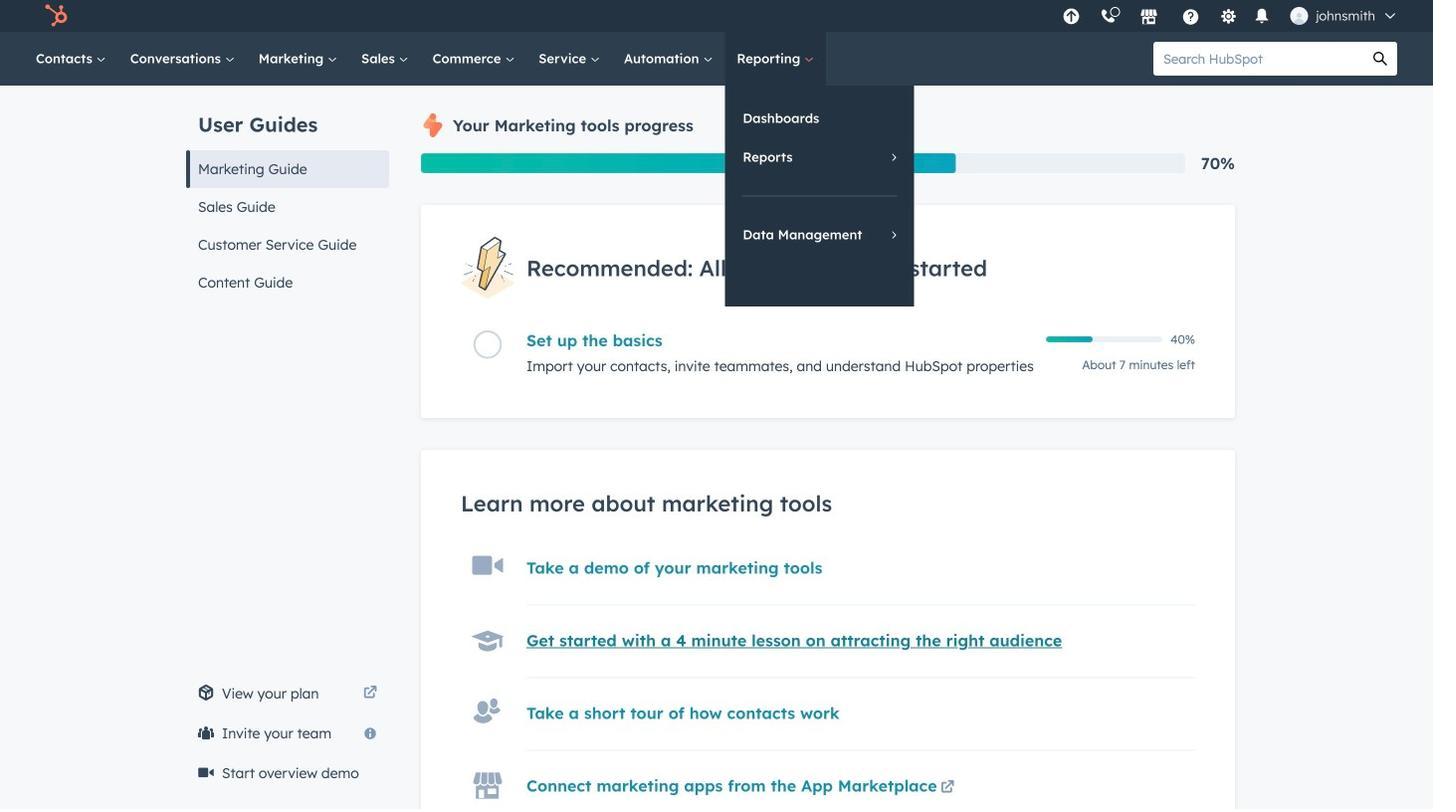 Task type: vqa. For each thing, say whether or not it's contained in the screenshot.
Ruby Anderson Image
no



Task type: describe. For each thing, give the bounding box(es) containing it.
Search HubSpot search field
[[1154, 42, 1364, 76]]

user guides element
[[186, 86, 389, 302]]

link opens in a new window image
[[363, 687, 377, 701]]

reporting menu
[[725, 86, 914, 307]]



Task type: locate. For each thing, give the bounding box(es) containing it.
link opens in a new window image
[[363, 682, 377, 706], [941, 777, 955, 801], [941, 782, 955, 796]]

marketplaces image
[[1140, 9, 1158, 27]]

[object object] complete progress bar
[[1046, 337, 1093, 343]]

progress bar
[[421, 153, 956, 173]]

john smith image
[[1291, 7, 1309, 25]]

menu
[[1053, 0, 1410, 32]]



